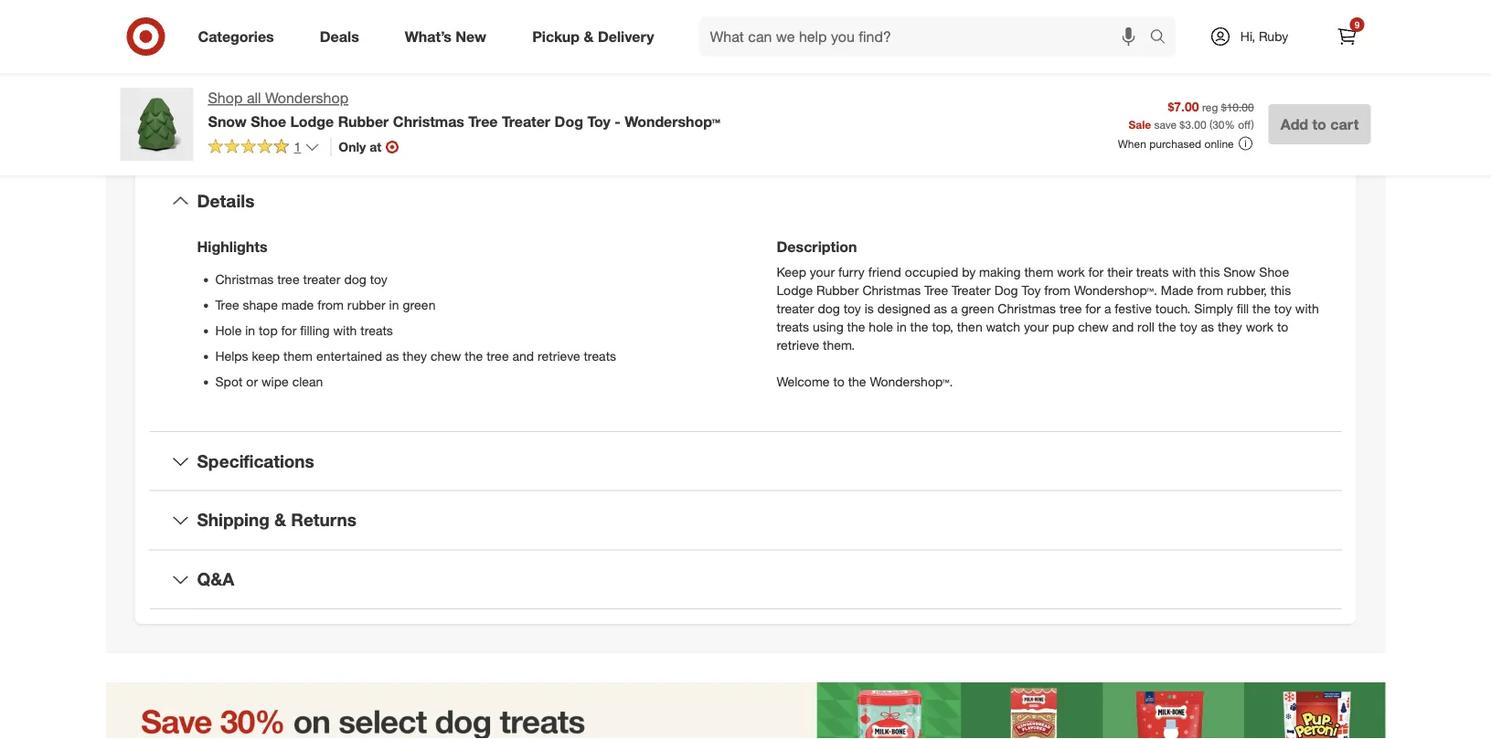 Task type: describe. For each thing, give the bounding box(es) containing it.
add to cart
[[1281, 115, 1360, 133]]

all
[[247, 89, 261, 107]]

wondershop™. inside keep your furry friend occupied by making them work for their treats with this snow shoe lodge rubber christmas tree treater dog toy from wondershop™. made from rubber, this treater dog toy is designed as a green christmas tree for a festive touch. simply fill the toy with treats using the hole in the top, then watch your pup chew and roll the toy as they work to retrieve them.
[[1075, 282, 1158, 298]]

only at
[[339, 139, 382, 155]]

returns
[[291, 510, 357, 531]]

shipping
[[197, 510, 270, 531]]

clean
[[292, 374, 323, 390]]

0 horizontal spatial them
[[284, 348, 313, 364]]

making
[[980, 264, 1021, 280]]

pickup
[[532, 28, 580, 45]]

0 horizontal spatial retrieve
[[538, 348, 580, 364]]

watch
[[987, 319, 1021, 335]]

chew inside keep your furry friend occupied by making them work for their treats with this snow shoe lodge rubber christmas tree treater dog toy from wondershop™. made from rubber, this treater dog toy is designed as a green christmas tree for a festive touch. simply fill the toy with treats using the hole in the top, then watch your pup chew and roll the toy as they work to retrieve them.
[[1079, 319, 1109, 335]]

toy inside shop all wondershop snow shoe lodge rubber christmas tree treater dog toy - wondershop™
[[588, 112, 611, 130]]

them inside keep your furry friend occupied by making them work for their treats with this snow shoe lodge rubber christmas tree treater dog toy from wondershop™. made from rubber, this treater dog toy is designed as a green christmas tree for a festive touch. simply fill the toy with treats using the hole in the top, then watch your pup chew and roll the toy as they work to retrieve them.
[[1025, 264, 1054, 280]]

%
[[1225, 117, 1236, 131]]

they inside keep your furry friend occupied by making them work for their treats with this snow shoe lodge rubber christmas tree treater dog toy from wondershop™. made from rubber, this treater dog toy is designed as a green christmas tree for a festive touch. simply fill the toy with treats using the hole in the top, then watch your pup chew and roll the toy as they work to retrieve them.
[[1218, 319, 1243, 335]]

keep your furry friend occupied by making them work for their treats with this snow shoe lodge rubber christmas tree treater dog toy from wondershop™. made from rubber, this treater dog toy is designed as a green christmas tree for a festive touch. simply fill the toy with treats using the hole in the top, then watch your pup chew and roll the toy as they work to retrieve them.
[[777, 264, 1320, 353]]

lodge inside shop all wondershop snow shoe lodge rubber christmas tree treater dog toy - wondershop™
[[290, 112, 334, 130]]

0 horizontal spatial your
[[810, 264, 835, 280]]

add
[[1281, 115, 1309, 133]]

1
[[294, 139, 301, 155]]

helps
[[215, 348, 248, 364]]

0 horizontal spatial work
[[1058, 264, 1085, 280]]

$
[[1180, 117, 1186, 131]]

occupied
[[905, 264, 959, 280]]

keep
[[252, 348, 280, 364]]

is
[[865, 301, 874, 317]]

to inside keep your furry friend occupied by making them work for their treats with this snow shoe lodge rubber christmas tree treater dog toy from wondershop™. made from rubber, this treater dog toy is designed as a green christmas tree for a festive touch. simply fill the toy with treats using the hole in the top, then watch your pup chew and roll the toy as they work to retrieve them.
[[1278, 319, 1289, 335]]

categories
[[198, 28, 274, 45]]

roll
[[1138, 319, 1155, 335]]

)
[[1252, 117, 1255, 131]]

about this item
[[670, 116, 822, 142]]

0 horizontal spatial wondershop™.
[[870, 374, 953, 390]]

toy inside keep your furry friend occupied by making them work for their treats with this snow shoe lodge rubber christmas tree treater dog toy from wondershop™. made from rubber, this treater dog toy is designed as a green christmas tree for a festive touch. simply fill the toy with treats using the hole in the top, then watch your pup chew and roll the toy as they work to retrieve them.
[[1022, 282, 1041, 298]]

new
[[456, 28, 487, 45]]

1 link
[[208, 138, 319, 159]]

top,
[[932, 319, 954, 335]]

item
[[778, 116, 822, 142]]

hole in top for filling with treats
[[215, 323, 393, 339]]

wipe
[[262, 374, 289, 390]]

2 horizontal spatial from
[[1198, 282, 1224, 298]]

& for shipping
[[274, 510, 286, 531]]

tree inside keep your furry friend occupied by making them work for their treats with this snow shoe lodge rubber christmas tree treater dog toy from wondershop™. made from rubber, this treater dog toy is designed as a green christmas tree for a festive touch. simply fill the toy with treats using the hole in the top, then watch your pup chew and roll the toy as they work to retrieve them.
[[1060, 301, 1082, 317]]

0 horizontal spatial in
[[245, 323, 255, 339]]

or
[[246, 374, 258, 390]]

ruby
[[1260, 28, 1289, 44]]

by
[[962, 264, 976, 280]]

1 horizontal spatial your
[[1024, 319, 1049, 335]]

online
[[1205, 137, 1235, 151]]

shoe inside keep your furry friend occupied by making them work for their treats with this snow shoe lodge rubber christmas tree treater dog toy from wondershop™. made from rubber, this treater dog toy is designed as a green christmas tree for a festive touch. simply fill the toy with treats using the hole in the top, then watch your pup chew and roll the toy as they work to retrieve them.
[[1260, 264, 1290, 280]]

pickup & delivery link
[[517, 16, 677, 57]]

retrieve inside keep your furry friend occupied by making them work for their treats with this snow shoe lodge rubber christmas tree treater dog toy from wondershop™. made from rubber, this treater dog toy is designed as a green christmas tree for a festive touch. simply fill the toy with treats using the hole in the top, then watch your pup chew and roll the toy as they work to retrieve them.
[[777, 337, 820, 353]]

save
[[1155, 117, 1177, 131]]

1 vertical spatial for
[[1086, 301, 1101, 317]]

helps keep them entertained as they chew the tree and retrieve treats
[[215, 348, 617, 364]]

1 horizontal spatial from
[[1045, 282, 1071, 298]]

search
[[1142, 29, 1186, 47]]

tree inside shop all wondershop snow shoe lodge rubber christmas tree treater dog toy - wondershop™
[[469, 112, 498, 130]]

spot
[[215, 374, 243, 390]]

about
[[670, 116, 730, 142]]

1 horizontal spatial with
[[1173, 264, 1197, 280]]

30
[[1213, 117, 1225, 131]]

green inside keep your furry friend occupied by making them work for their treats with this snow shoe lodge rubber christmas tree treater dog toy from wondershop™. made from rubber, this treater dog toy is designed as a green christmas tree for a festive touch. simply fill the toy with treats using the hole in the top, then watch your pup chew and roll the toy as they work to retrieve them.
[[962, 301, 995, 317]]

(
[[1210, 117, 1213, 131]]

9
[[1355, 19, 1360, 30]]

3.00
[[1186, 117, 1207, 131]]

furry
[[839, 264, 865, 280]]

using
[[813, 319, 844, 335]]

christmas down friend
[[863, 282, 921, 298]]

welcome to the wondershop™.
[[777, 374, 953, 390]]

rubber inside shop all wondershop snow shoe lodge rubber christmas tree treater dog toy - wondershop™
[[338, 112, 389, 130]]

details button
[[150, 172, 1342, 230]]

shop
[[208, 89, 243, 107]]

what's new
[[405, 28, 487, 45]]

snow shoe lodge rubber christmas tree treater dog toy - wondershop&#8482;, 5 of 6 image
[[120, 0, 415, 72]]

festive
[[1115, 301, 1152, 317]]

christmas up shape
[[215, 272, 274, 288]]

their
[[1108, 264, 1133, 280]]

& for pickup
[[584, 28, 594, 45]]

-
[[615, 112, 621, 130]]

What can we help you find? suggestions appear below search field
[[699, 16, 1155, 57]]

specifications
[[197, 451, 314, 472]]

q&a button
[[150, 551, 1342, 609]]

christmas tree treater dog toy
[[215, 272, 388, 288]]

treater inside shop all wondershop snow shoe lodge rubber christmas tree treater dog toy - wondershop™
[[502, 112, 551, 130]]

christmas up watch
[[998, 301, 1057, 317]]

0 horizontal spatial from
[[318, 297, 344, 313]]

sale
[[1129, 117, 1152, 131]]

made
[[1161, 282, 1194, 298]]

at
[[370, 139, 382, 155]]

$7.00 reg $10.00 sale save $ 3.00 ( 30 % off )
[[1129, 98, 1255, 131]]

designed
[[878, 301, 931, 317]]

reg
[[1203, 100, 1219, 114]]

dog inside shop all wondershop snow shoe lodge rubber christmas tree treater dog toy - wondershop™
[[555, 112, 584, 130]]

0 horizontal spatial dog
[[344, 272, 367, 288]]

2 vertical spatial as
[[386, 348, 399, 364]]

delivery
[[598, 28, 654, 45]]

1 horizontal spatial in
[[389, 297, 399, 313]]

details
[[197, 190, 255, 211]]

toy left the is
[[844, 301, 861, 317]]

shipping & returns
[[197, 510, 357, 531]]

shoe inside shop all wondershop snow shoe lodge rubber christmas tree treater dog toy - wondershop™
[[251, 112, 286, 130]]



Task type: vqa. For each thing, say whether or not it's contained in the screenshot.
Lodge inside the Shop all Wondershop Snow Shoe Lodge Rubber Christmas Tree Treater Dog Toy - Wondershop™
yes



Task type: locate. For each thing, give the bounding box(es) containing it.
0 vertical spatial your
[[810, 264, 835, 280]]

tree shape made from rubber in green
[[215, 297, 436, 313]]

0 vertical spatial to
[[1313, 115, 1327, 133]]

work down fill
[[1246, 319, 1274, 335]]

snow
[[208, 112, 247, 130], [1224, 264, 1256, 280]]

1 a from the left
[[951, 301, 958, 317]]

$10.00
[[1222, 100, 1255, 114]]

from
[[1045, 282, 1071, 298], [1198, 282, 1224, 298], [318, 297, 344, 313]]

0 vertical spatial dog
[[344, 272, 367, 288]]

friend
[[869, 264, 902, 280]]

pickup & delivery
[[532, 28, 654, 45]]

them down hole in top for filling with treats
[[284, 348, 313, 364]]

they right 'entertained'
[[403, 348, 427, 364]]

the
[[1253, 301, 1271, 317], [848, 319, 866, 335], [911, 319, 929, 335], [1159, 319, 1177, 335], [465, 348, 483, 364], [849, 374, 867, 390]]

for left festive
[[1086, 301, 1101, 317]]

highlights
[[197, 238, 268, 256]]

1 vertical spatial your
[[1024, 319, 1049, 335]]

christmas inside shop all wondershop snow shoe lodge rubber christmas tree treater dog toy - wondershop™
[[393, 112, 465, 130]]

search button
[[1142, 16, 1186, 60]]

when purchased online
[[1118, 137, 1235, 151]]

lodge down wondershop
[[290, 112, 334, 130]]

0 horizontal spatial toy
[[588, 112, 611, 130]]

1 vertical spatial rubber
[[817, 282, 859, 298]]

1 horizontal spatial tree
[[469, 112, 498, 130]]

a
[[951, 301, 958, 317], [1105, 301, 1112, 317]]

treater down keep
[[777, 301, 815, 317]]

with up made on the right of page
[[1173, 264, 1197, 280]]

sponsored
[[1317, 39, 1372, 53]]

image of snow shoe lodge rubber christmas tree treater dog toy - wondershop™ image
[[120, 88, 193, 161]]

with right fill
[[1296, 301, 1320, 317]]

lodge down keep
[[777, 282, 813, 298]]

2 vertical spatial with
[[333, 323, 357, 339]]

0 vertical spatial as
[[934, 301, 948, 317]]

0 horizontal spatial &
[[274, 510, 286, 531]]

0 horizontal spatial snow
[[208, 112, 247, 130]]

your down description
[[810, 264, 835, 280]]

2 horizontal spatial tree
[[925, 282, 949, 298]]

shoe
[[251, 112, 286, 130], [1260, 264, 1290, 280]]

0 horizontal spatial lodge
[[290, 112, 334, 130]]

wondershop™. down their
[[1075, 282, 1158, 298]]

1 horizontal spatial tree
[[487, 348, 509, 364]]

0 vertical spatial this
[[736, 116, 772, 142]]

2 horizontal spatial this
[[1271, 282, 1292, 298]]

1 vertical spatial dog
[[818, 301, 840, 317]]

& inside dropdown button
[[274, 510, 286, 531]]

christmas down image gallery element
[[393, 112, 465, 130]]

0 horizontal spatial and
[[513, 348, 534, 364]]

1 horizontal spatial toy
[[1022, 282, 1041, 298]]

treater inside keep your furry friend occupied by making them work for their treats with this snow shoe lodge rubber christmas tree treater dog toy from wondershop™. made from rubber, this treater dog toy is designed as a green christmas tree for a festive touch. simply fill the toy with treats using the hole in the top, then watch your pup chew and roll the toy as they work to retrieve them.
[[777, 301, 815, 317]]

them right making
[[1025, 264, 1054, 280]]

2 horizontal spatial with
[[1296, 301, 1320, 317]]

keep
[[777, 264, 807, 280]]

1 vertical spatial them
[[284, 348, 313, 364]]

when
[[1118, 137, 1147, 151]]

1 vertical spatial and
[[513, 348, 534, 364]]

0 horizontal spatial chew
[[431, 348, 461, 364]]

a up top,
[[951, 301, 958, 317]]

0 horizontal spatial rubber
[[338, 112, 389, 130]]

filling
[[300, 323, 330, 339]]

1 horizontal spatial to
[[1278, 319, 1289, 335]]

1 horizontal spatial chew
[[1079, 319, 1109, 335]]

treater inside keep your furry friend occupied by making them work for their treats with this snow shoe lodge rubber christmas tree treater dog toy from wondershop™. made from rubber, this treater dog toy is designed as a green christmas tree for a festive touch. simply fill the toy with treats using the hole in the top, then watch your pup chew and roll the toy as they work to retrieve them.
[[952, 282, 991, 298]]

pup
[[1053, 319, 1075, 335]]

0 horizontal spatial to
[[834, 374, 845, 390]]

1 horizontal spatial a
[[1105, 301, 1112, 317]]

welcome
[[777, 374, 830, 390]]

0 vertical spatial advertisement region
[[768, 0, 1372, 38]]

1 horizontal spatial them
[[1025, 264, 1054, 280]]

shoe down the 'all'
[[251, 112, 286, 130]]

dog inside keep your furry friend occupied by making them work for their treats with this snow shoe lodge rubber christmas tree treater dog toy from wondershop™. made from rubber, this treater dog toy is designed as a green christmas tree for a festive touch. simply fill the toy with treats using the hole in the top, then watch your pup chew and roll the toy as they work to retrieve them.
[[818, 301, 840, 317]]

0 vertical spatial them
[[1025, 264, 1054, 280]]

in left top
[[245, 323, 255, 339]]

0 horizontal spatial tree
[[215, 297, 239, 313]]

treater
[[502, 112, 551, 130], [952, 282, 991, 298]]

and
[[1113, 319, 1134, 335], [513, 348, 534, 364]]

toy right fill
[[1275, 301, 1292, 317]]

treats
[[1137, 264, 1169, 280], [777, 319, 810, 335], [361, 323, 393, 339], [584, 348, 617, 364]]

treater
[[303, 272, 341, 288], [777, 301, 815, 317]]

1 vertical spatial shoe
[[1260, 264, 1290, 280]]

as
[[934, 301, 948, 317], [1201, 319, 1215, 335], [386, 348, 399, 364]]

fill
[[1237, 301, 1250, 317]]

0 horizontal spatial with
[[333, 323, 357, 339]]

to
[[1313, 115, 1327, 133], [1278, 319, 1289, 335], [834, 374, 845, 390]]

0 horizontal spatial green
[[403, 297, 436, 313]]

0 vertical spatial dog
[[555, 112, 584, 130]]

description
[[777, 238, 857, 256]]

1 vertical spatial as
[[1201, 319, 1215, 335]]

image gallery element
[[120, 0, 724, 78]]

shoe up rubber,
[[1260, 264, 1290, 280]]

1 vertical spatial this
[[1200, 264, 1221, 280]]

1 vertical spatial toy
[[1022, 282, 1041, 298]]

dog inside keep your furry friend occupied by making them work for their treats with this snow shoe lodge rubber christmas tree treater dog toy from wondershop™. made from rubber, this treater dog toy is designed as a green christmas tree for a festive touch. simply fill the toy with treats using the hole in the top, then watch your pup chew and roll the toy as they work to retrieve them.
[[995, 282, 1019, 298]]

tree down occupied
[[925, 282, 949, 298]]

shop all wondershop snow shoe lodge rubber christmas tree treater dog toy - wondershop™
[[208, 89, 721, 130]]

dog up using
[[818, 301, 840, 317]]

in
[[389, 297, 399, 313], [897, 319, 907, 335], [245, 323, 255, 339]]

snow up rubber,
[[1224, 264, 1256, 280]]

0 vertical spatial &
[[584, 28, 594, 45]]

lodge
[[290, 112, 334, 130], [777, 282, 813, 298]]

this right rubber,
[[1271, 282, 1292, 298]]

treater down by
[[952, 282, 991, 298]]

rubber
[[347, 297, 386, 313]]

1 vertical spatial to
[[1278, 319, 1289, 335]]

green up helps keep them entertained as they chew the tree and retrieve treats
[[403, 297, 436, 313]]

made
[[282, 297, 314, 313]]

rubber
[[338, 112, 389, 130], [817, 282, 859, 298]]

0 horizontal spatial they
[[403, 348, 427, 364]]

1 horizontal spatial snow
[[1224, 264, 1256, 280]]

in down the designed
[[897, 319, 907, 335]]

work left their
[[1058, 264, 1085, 280]]

0 vertical spatial treater
[[303, 272, 341, 288]]

and inside keep your furry friend occupied by making them work for their treats with this snow shoe lodge rubber christmas tree treater dog toy from wondershop™. made from rubber, this treater dog toy is designed as a green christmas tree for a festive touch. simply fill the toy with treats using the hole in the top, then watch your pup chew and roll the toy as they work to retrieve them.
[[1113, 319, 1134, 335]]

this up simply
[[1200, 264, 1221, 280]]

2 horizontal spatial tree
[[1060, 301, 1082, 317]]

advertisement region
[[768, 0, 1372, 38], [106, 683, 1386, 740]]

1 vertical spatial advertisement region
[[106, 683, 1386, 740]]

0 vertical spatial treater
[[502, 112, 551, 130]]

shape
[[243, 297, 278, 313]]

2 vertical spatial this
[[1271, 282, 1292, 298]]

0 vertical spatial snow
[[208, 112, 247, 130]]

add to cart button
[[1269, 104, 1372, 145]]

as right 'entertained'
[[386, 348, 399, 364]]

1 horizontal spatial this
[[1200, 264, 1221, 280]]

simply
[[1195, 301, 1234, 317]]

2 horizontal spatial in
[[897, 319, 907, 335]]

rubber down the furry
[[817, 282, 859, 298]]

rubber inside keep your furry friend occupied by making them work for their treats with this snow shoe lodge rubber christmas tree treater dog toy from wondershop™. made from rubber, this treater dog toy is designed as a green christmas tree for a festive touch. simply fill the toy with treats using the hole in the top, then watch your pup chew and roll the toy as they work to retrieve them.
[[817, 282, 859, 298]]

in right rubber
[[389, 297, 399, 313]]

off
[[1239, 117, 1252, 131]]

this left item
[[736, 116, 772, 142]]

1 horizontal spatial they
[[1218, 319, 1243, 335]]

0 vertical spatial and
[[1113, 319, 1134, 335]]

& right pickup
[[584, 28, 594, 45]]

deals
[[320, 28, 359, 45]]

1 horizontal spatial as
[[934, 301, 948, 317]]

1 vertical spatial lodge
[[777, 282, 813, 298]]

1 vertical spatial wondershop™.
[[870, 374, 953, 390]]

0 vertical spatial with
[[1173, 264, 1197, 280]]

rubber up "only at"
[[338, 112, 389, 130]]

1 horizontal spatial wondershop™.
[[1075, 282, 1158, 298]]

hi,
[[1241, 28, 1256, 44]]

0 vertical spatial wondershop™.
[[1075, 282, 1158, 298]]

they down fill
[[1218, 319, 1243, 335]]

wondershop™
[[625, 112, 721, 130]]

2 vertical spatial tree
[[487, 348, 509, 364]]

0 vertical spatial shoe
[[251, 112, 286, 130]]

to for welcome to the wondershop™.
[[834, 374, 845, 390]]

with up 'entertained'
[[333, 323, 357, 339]]

2 a from the left
[[1105, 301, 1112, 317]]

this
[[736, 116, 772, 142], [1200, 264, 1221, 280], [1271, 282, 1292, 298]]

as down simply
[[1201, 319, 1215, 335]]

$7.00
[[1168, 98, 1200, 114]]

tree up hole
[[215, 297, 239, 313]]

wondershop
[[265, 89, 349, 107]]

hi, ruby
[[1241, 28, 1289, 44]]

1 horizontal spatial and
[[1113, 319, 1134, 335]]

1 vertical spatial chew
[[431, 348, 461, 364]]

entertained
[[316, 348, 382, 364]]

& left returns
[[274, 510, 286, 531]]

2 horizontal spatial to
[[1313, 115, 1327, 133]]

what's new link
[[389, 16, 510, 57]]

in inside keep your furry friend occupied by making them work for their treats with this snow shoe lodge rubber christmas tree treater dog toy from wondershop™. made from rubber, this treater dog toy is designed as a green christmas tree for a festive touch. simply fill the toy with treats using the hole in the top, then watch your pup chew and roll the toy as they work to retrieve them.
[[897, 319, 907, 335]]

lodge inside keep your furry friend occupied by making them work for their treats with this snow shoe lodge rubber christmas tree treater dog toy from wondershop™. made from rubber, this treater dog toy is designed as a green christmas tree for a festive touch. simply fill the toy with treats using the hole in the top, then watch your pup chew and roll the toy as they work to retrieve them.
[[777, 282, 813, 298]]

for left their
[[1089, 264, 1104, 280]]

to inside 'button'
[[1313, 115, 1327, 133]]

for
[[1089, 264, 1104, 280], [1086, 301, 1101, 317], [281, 323, 297, 339]]

0 vertical spatial work
[[1058, 264, 1085, 280]]

snow down shop
[[208, 112, 247, 130]]

green up then
[[962, 301, 995, 317]]

1 horizontal spatial dog
[[818, 301, 840, 317]]

1 horizontal spatial treater
[[952, 282, 991, 298]]

treater down pickup
[[502, 112, 551, 130]]

1 vertical spatial they
[[403, 348, 427, 364]]

9 link
[[1328, 16, 1368, 57]]

1 vertical spatial treater
[[777, 301, 815, 317]]

0 vertical spatial rubber
[[338, 112, 389, 130]]

0 horizontal spatial treater
[[502, 112, 551, 130]]

1 horizontal spatial rubber
[[817, 282, 859, 298]]

snow inside shop all wondershop snow shoe lodge rubber christmas tree treater dog toy - wondershop™
[[208, 112, 247, 130]]

for right top
[[281, 323, 297, 339]]

categories link
[[182, 16, 297, 57]]

1 horizontal spatial treater
[[777, 301, 815, 317]]

to for add to cart
[[1313, 115, 1327, 133]]

cart
[[1331, 115, 1360, 133]]

your
[[810, 264, 835, 280], [1024, 319, 1049, 335]]

spot or wipe clean
[[215, 374, 323, 390]]

q&a
[[197, 569, 234, 590]]

0 horizontal spatial tree
[[277, 272, 300, 288]]

only
[[339, 139, 366, 155]]

1 horizontal spatial work
[[1246, 319, 1274, 335]]

a left festive
[[1105, 301, 1112, 317]]

your left pup
[[1024, 319, 1049, 335]]

toy up rubber
[[370, 272, 388, 288]]

1 horizontal spatial shoe
[[1260, 264, 1290, 280]]

wondershop™. down hole
[[870, 374, 953, 390]]

them.
[[823, 337, 855, 353]]

specifications button
[[150, 433, 1342, 491]]

0 vertical spatial tree
[[277, 272, 300, 288]]

what's
[[405, 28, 452, 45]]

tree down new
[[469, 112, 498, 130]]

hole
[[215, 323, 242, 339]]

snow inside keep your furry friend occupied by making them work for their treats with this snow shoe lodge rubber christmas tree treater dog toy from wondershop™. made from rubber, this treater dog toy is designed as a green christmas tree for a festive touch. simply fill the toy with treats using the hole in the top, then watch your pup chew and roll the toy as they work to retrieve them.
[[1224, 264, 1256, 280]]

deals link
[[304, 16, 382, 57]]

2 vertical spatial for
[[281, 323, 297, 339]]

treater up the tree shape made from rubber in green
[[303, 272, 341, 288]]

as up top,
[[934, 301, 948, 317]]

dog up rubber
[[344, 272, 367, 288]]

toy down touch.
[[1180, 319, 1198, 335]]

christmas
[[393, 112, 465, 130], [215, 272, 274, 288], [863, 282, 921, 298], [998, 301, 1057, 317]]

from up the filling
[[318, 297, 344, 313]]

dog left the -
[[555, 112, 584, 130]]

2 vertical spatial to
[[834, 374, 845, 390]]

from up pup
[[1045, 282, 1071, 298]]

1 vertical spatial with
[[1296, 301, 1320, 317]]

hole
[[869, 319, 894, 335]]

from up simply
[[1198, 282, 1224, 298]]

1 vertical spatial treater
[[952, 282, 991, 298]]

then
[[958, 319, 983, 335]]

1 vertical spatial snow
[[1224, 264, 1256, 280]]

0 horizontal spatial this
[[736, 116, 772, 142]]

dog down making
[[995, 282, 1019, 298]]

tree inside keep your furry friend occupied by making them work for their treats with this snow shoe lodge rubber christmas tree treater dog toy from wondershop™. made from rubber, this treater dog toy is designed as a green christmas tree for a festive touch. simply fill the toy with treats using the hole in the top, then watch your pup chew and roll the toy as they work to retrieve them.
[[925, 282, 949, 298]]

1 vertical spatial work
[[1246, 319, 1274, 335]]

0 vertical spatial for
[[1089, 264, 1104, 280]]

0 vertical spatial chew
[[1079, 319, 1109, 335]]

0 horizontal spatial shoe
[[251, 112, 286, 130]]

touch.
[[1156, 301, 1191, 317]]

1 horizontal spatial retrieve
[[777, 337, 820, 353]]

top
[[259, 323, 278, 339]]

0 vertical spatial they
[[1218, 319, 1243, 335]]



